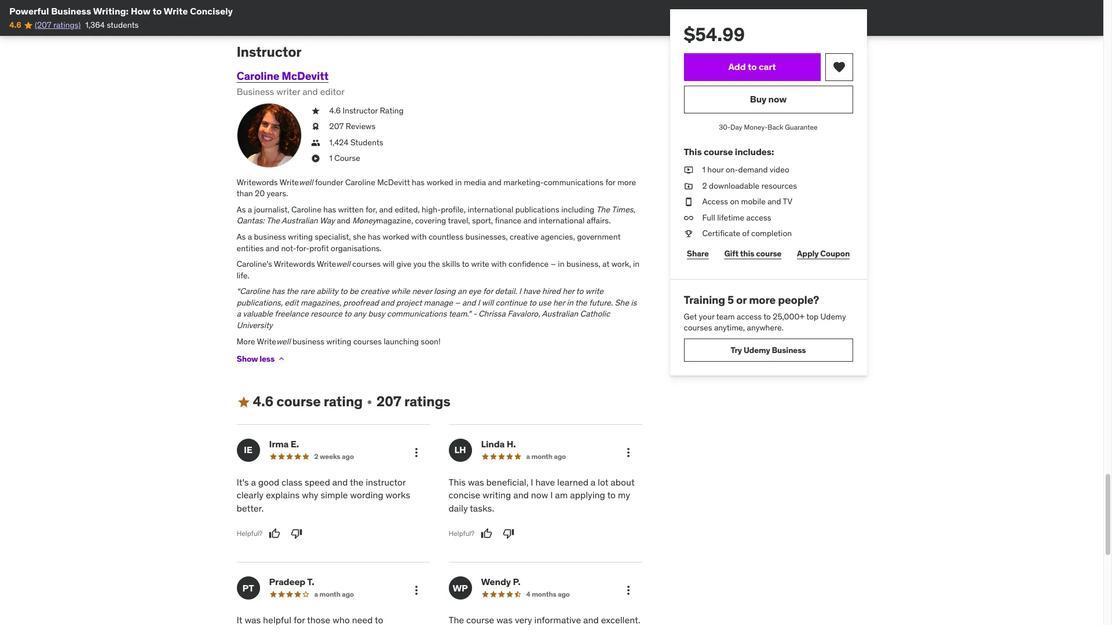Task type: vqa. For each thing, say whether or not it's contained in the screenshot.
Level dropdown button
no



Task type: locate. For each thing, give the bounding box(es) containing it.
skills
[[442, 259, 460, 269]]

1 vertical spatial a month ago
[[314, 590, 354, 599]]

udemy right try
[[744, 345, 770, 355]]

and up simple
[[332, 477, 348, 488]]

0 horizontal spatial course
[[277, 393, 321, 411]]

4.6 for 4.6 course rating
[[253, 393, 274, 411]]

0 horizontal spatial 4.6
[[9, 20, 21, 30]]

the inside it's a good class speed and the instructor clearly explains why simple wording works better.
[[350, 477, 364, 488]]

publications,
[[237, 298, 283, 308]]

0 horizontal spatial month
[[319, 590, 341, 599]]

gift this course
[[724, 248, 782, 259]]

instructor up reviews
[[343, 105, 378, 116]]

0 horizontal spatial business
[[51, 5, 91, 17]]

instructor
[[237, 43, 302, 61], [343, 105, 378, 116]]

international up sport,
[[468, 204, 513, 215]]

access on mobile and tv
[[702, 197, 793, 207]]

a right 'it's'
[[251, 477, 256, 488]]

0 vertical spatial the
[[596, 204, 610, 215]]

0 vertical spatial 1
[[329, 153, 333, 164]]

xsmall image for 1 hour on-demand video
[[684, 165, 693, 176]]

a month ago up learned
[[526, 453, 566, 461]]

continue
[[496, 298, 527, 308]]

for up times
[[606, 177, 616, 187]]

0 vertical spatial a month ago
[[526, 453, 566, 461]]

1 vertical spatial course
[[756, 248, 782, 259]]

xsmall image for 1,424 students
[[311, 137, 320, 149]]

2 vertical spatial well
[[276, 336, 291, 347]]

1 vertical spatial business
[[293, 336, 325, 347]]

ago for e.
[[342, 453, 354, 461]]

with up "detail."
[[491, 259, 507, 269]]

a left lot
[[591, 477, 596, 488]]

now inside button
[[769, 94, 787, 105]]

and inside it's a good class speed and the instructor clearly explains why simple wording works better.
[[332, 477, 348, 488]]

1 course
[[329, 153, 360, 164]]

(207 ratings)
[[35, 20, 81, 30]]

1 vertical spatial australian
[[542, 309, 578, 320]]

0 vertical spatial month
[[532, 453, 553, 461]]

will inside "caroline has the rare ability to be creative while never losing an eye for detail. i have hired her to write publications, edit magazines, proofread and project manage – and i will continue to use her in the future. she is a valuable freelance resource to any busy communications team." - chrissa favaloro, australian catholic university more write well business writing courses launching soon!
[[482, 298, 494, 308]]

has inside founder caroline mcdevitt has worked in media and marketing-communications for more than 20 years.
[[412, 177, 425, 187]]

writing
[[483, 490, 511, 501]]

well left founder
[[299, 177, 313, 187]]

1 horizontal spatial communications
[[544, 177, 604, 187]]

0 horizontal spatial instructor
[[237, 43, 302, 61]]

and right writer
[[303, 86, 318, 97]]

university
[[237, 320, 273, 331]]

xsmall image left access
[[684, 197, 693, 208]]

1 horizontal spatial a month ago
[[526, 453, 566, 461]]

0 vertical spatial business
[[254, 232, 286, 242]]

clearly
[[237, 490, 264, 501]]

"caroline
[[237, 286, 270, 297]]

and down beneficial,
[[513, 490, 529, 501]]

0 horizontal spatial communications
[[387, 309, 447, 320]]

an
[[458, 286, 467, 297]]

xsmall image
[[311, 105, 320, 117], [311, 137, 320, 149], [311, 153, 320, 164], [684, 165, 693, 176], [684, 181, 693, 192], [684, 197, 693, 208], [684, 228, 693, 240], [277, 355, 286, 364], [365, 398, 374, 407]]

with inside the 'courses will give you the skills to write with confidence – in business, at work, in life.'
[[491, 259, 507, 269]]

1 horizontal spatial this
[[684, 146, 702, 157]]

weeks
[[320, 453, 340, 461]]

additional actions for review by pradeep t. image
[[409, 584, 423, 598]]

0 vertical spatial with
[[411, 232, 427, 242]]

0 vertical spatial worked
[[427, 177, 453, 187]]

add
[[728, 61, 746, 73]]

her right "hired"
[[563, 286, 574, 297]]

1 vertical spatial this
[[449, 477, 466, 488]]

ratings
[[404, 393, 451, 411]]

access down mobile
[[747, 212, 771, 223]]

writer
[[276, 86, 300, 97]]

for
[[606, 177, 616, 187], [483, 286, 493, 297]]

caroline inside founder caroline mcdevitt has worked in media and marketing-communications for more than 20 years.
[[345, 177, 375, 187]]

2 helpful? from the left
[[449, 529, 475, 538]]

a month ago down t. on the left bottom
[[314, 590, 354, 599]]

and right media
[[488, 177, 502, 187]]

to inside training 5 or more people? get your team access to 25,000+ top udemy courses anytime, anywhere.
[[764, 312, 771, 322]]

the up edit
[[286, 286, 298, 297]]

0 horizontal spatial 1
[[329, 153, 333, 164]]

business up not-
[[254, 232, 286, 242]]

1 horizontal spatial udemy
[[821, 312, 846, 322]]

ago for h.
[[554, 453, 566, 461]]

0 horizontal spatial –
[[455, 298, 460, 308]]

– up team."
[[455, 298, 460, 308]]

business down anywhere.
[[772, 345, 806, 355]]

1 as from the top
[[237, 204, 246, 215]]

xsmall image left 'downloadable'
[[684, 181, 693, 192]]

to up anywhere.
[[764, 312, 771, 322]]

0 horizontal spatial courses
[[352, 259, 381, 269]]

ago for p.
[[558, 590, 570, 599]]

is
[[631, 298, 637, 308]]

4.6 for 4.6 instructor rating
[[329, 105, 341, 116]]

– right confidence
[[551, 259, 556, 269]]

xsmall image
[[311, 121, 320, 133], [684, 212, 693, 224]]

course for includes:
[[704, 146, 733, 157]]

2 vertical spatial 4.6
[[253, 393, 274, 411]]

1 vertical spatial 1
[[702, 165, 706, 175]]

it's a good class speed and the instructor clearly explains why simple wording works better.
[[237, 477, 410, 514]]

additional actions for review by irma e. image
[[409, 446, 423, 460]]

1 vertical spatial instructor
[[343, 105, 378, 116]]

the up the "wording"
[[350, 477, 364, 488]]

to right skills
[[462, 259, 469, 269]]

mcdevitt up edited,
[[377, 177, 410, 187]]

0 horizontal spatial creative
[[361, 286, 389, 297]]

writing:
[[93, 5, 129, 17]]

1 horizontal spatial mcdevitt
[[377, 177, 410, 187]]

1 horizontal spatial more
[[749, 293, 776, 307]]

money-
[[744, 123, 768, 132]]

1 vertical spatial mcdevitt
[[377, 177, 410, 187]]

2 left weeks
[[314, 453, 318, 461]]

xsmall image for 1 course
[[311, 153, 320, 164]]

access
[[747, 212, 771, 223], [737, 312, 762, 322]]

1 vertical spatial more
[[749, 293, 776, 307]]

creative inside as a journalist, caroline has written for, and edited, high-profile, international publications including the times , qantas: the australian way and money magazine, covering travel, sport, finance and international affairs. as a business writing specialist, she has worked with countless businesses, creative agencies, government entities and not-for-profit organisations.
[[510, 232, 539, 242]]

2 up access
[[702, 181, 707, 191]]

try udemy business link
[[684, 339, 853, 362]]

caroline up writer
[[237, 69, 279, 83]]

2 horizontal spatial well
[[336, 259, 350, 269]]

1 vertical spatial communications
[[387, 309, 447, 320]]

instructor up caroline mcdevitt link
[[237, 43, 302, 61]]

this course includes:
[[684, 146, 774, 157]]

resources
[[762, 181, 797, 191]]

worked inside founder caroline mcdevitt has worked in media and marketing-communications for more than 20 years.
[[427, 177, 453, 187]]

rare
[[300, 286, 315, 297]]

has up edit
[[272, 286, 285, 297]]

profile,
[[441, 204, 466, 215]]

the up affairs.
[[596, 204, 610, 215]]

4.6 down the editor
[[329, 105, 341, 116]]

1 horizontal spatial instructor
[[343, 105, 378, 116]]

write down 'profit'
[[317, 259, 336, 269]]

0 horizontal spatial caroline
[[237, 69, 279, 83]]

more inside founder caroline mcdevitt has worked in media and marketing-communications for more than 20 years.
[[618, 177, 636, 187]]

0 horizontal spatial mcdevitt
[[282, 69, 329, 83]]

0 horizontal spatial helpful?
[[237, 529, 263, 538]]

1 vertical spatial worked
[[383, 232, 409, 242]]

irma e.
[[269, 439, 299, 450]]

2 horizontal spatial caroline
[[345, 177, 375, 187]]

xsmall image left hour
[[684, 165, 693, 176]]

caroline mcdevitt image
[[237, 103, 302, 168]]

now left am
[[531, 490, 548, 501]]

2 vertical spatial business
[[772, 345, 806, 355]]

travel,
[[448, 216, 470, 226]]

australian down "use"
[[542, 309, 578, 320]]

to left any
[[344, 309, 352, 320]]

any
[[353, 309, 366, 320]]

0 vertical spatial 2
[[702, 181, 707, 191]]

will
[[383, 259, 395, 269], [482, 298, 494, 308]]

0 vertical spatial access
[[747, 212, 771, 223]]

business up ratings)
[[51, 5, 91, 17]]

course up hour
[[704, 146, 733, 157]]

international up agencies,
[[539, 216, 585, 226]]

top
[[807, 312, 819, 322]]

1 vertical spatial write
[[586, 286, 604, 297]]

worked up high-
[[427, 177, 453, 187]]

a inside "caroline has the rare ability to be creative while never losing an eye for detail. i have hired her to write publications, edit magazines, proofread and project manage – and i will continue to use her in the future. she is a valuable freelance resource to any busy communications team." - chrissa favaloro, australian catholic university more write well business writing courses launching soon!
[[237, 309, 241, 320]]

month
[[532, 453, 553, 461], [319, 590, 341, 599]]

1 horizontal spatial caroline
[[291, 204, 321, 215]]

communications
[[544, 177, 604, 187], [387, 309, 447, 320]]

1 horizontal spatial will
[[482, 298, 494, 308]]

mark review by linda h. as unhelpful image
[[503, 529, 515, 540]]

this
[[740, 248, 755, 259]]

i right "detail."
[[519, 286, 521, 297]]

2
[[702, 181, 707, 191], [314, 453, 318, 461]]

0 horizontal spatial more
[[618, 177, 636, 187]]

0 vertical spatial have
[[523, 286, 540, 297]]

ago for t.
[[342, 590, 354, 599]]

0 horizontal spatial xsmall image
[[311, 121, 320, 133]]

0 vertical spatial 207
[[329, 121, 344, 132]]

0 horizontal spatial 2
[[314, 453, 318, 461]]

a inside it's a good class speed and the instructor clearly explains why simple wording works better.
[[251, 477, 256, 488]]

less
[[260, 354, 275, 364]]

this inside this was beneficial,  i have learned a lot about concise writing and now i am applying to my daily tasks.
[[449, 477, 466, 488]]

0 horizontal spatial well
[[276, 336, 291, 347]]

1 vertical spatial month
[[319, 590, 341, 599]]

xsmall image for full lifetime access
[[684, 212, 693, 224]]

0 vertical spatial mcdevitt
[[282, 69, 329, 83]]

0 vertical spatial write
[[471, 259, 489, 269]]

wendy p.
[[481, 577, 521, 588]]

a down t. on the left bottom
[[314, 590, 318, 599]]

4.6 right medium icon
[[253, 393, 274, 411]]

communications up including
[[544, 177, 604, 187]]

xsmall image up the share
[[684, 228, 693, 240]]

course up e.
[[277, 393, 321, 411]]

"caroline has the rare ability to be creative while never losing an eye for detail. i have hired her to write publications, edit magazines, proofread and project manage – and i will continue to use her in the future. she is a valuable freelance resource to any busy communications team." - chrissa favaloro, australian catholic university more write well business writing courses launching soon!
[[237, 286, 637, 347]]

0 vertical spatial xsmall image
[[311, 121, 320, 133]]

writing specialist,
[[288, 232, 351, 242]]

0 vertical spatial for
[[606, 177, 616, 187]]

more inside training 5 or more people? get your team access to 25,000+ top udemy courses anytime, anywhere.
[[749, 293, 776, 307]]

writing courses
[[326, 336, 382, 347]]

e.
[[291, 439, 299, 450]]

1,364
[[85, 20, 105, 30]]

30-
[[719, 123, 731, 132]]

0 horizontal spatial 207
[[329, 121, 344, 132]]

xsmall image for 2 downloadable resources
[[684, 181, 693, 192]]

ago
[[342, 453, 354, 461], [554, 453, 566, 461], [342, 590, 354, 599], [558, 590, 570, 599]]

xsmall image right 'less'
[[277, 355, 286, 364]]

2 horizontal spatial 4.6
[[329, 105, 341, 116]]

will inside the 'courses will give you the skills to write with confidence – in business, at work, in life.'
[[383, 259, 395, 269]]

1 vertical spatial with
[[491, 259, 507, 269]]

1 horizontal spatial courses
[[684, 323, 712, 333]]

courses inside the 'courses will give you the skills to write with confidence – in business, at work, in life.'
[[352, 259, 381, 269]]

well inside "caroline has the rare ability to be creative while never losing an eye for detail. i have hired her to write publications, edit magazines, proofread and project manage – and i will continue to use her in the future. she is a valuable freelance resource to any busy communications team." - chrissa favaloro, australian catholic university more write well business writing courses launching soon!
[[276, 336, 291, 347]]

the inside the 'courses will give you the skills to write with confidence – in business, at work, in life.'
[[428, 259, 440, 269]]

25,000+
[[773, 312, 805, 322]]

0 vertical spatial caroline
[[237, 69, 279, 83]]

207 for 207 reviews
[[329, 121, 344, 132]]

freelance
[[275, 309, 309, 320]]

1 vertical spatial as
[[237, 232, 246, 242]]

1 horizontal spatial 2
[[702, 181, 707, 191]]

as up qantas:
[[237, 204, 246, 215]]

1 vertical spatial xsmall image
[[684, 212, 693, 224]]

day
[[731, 123, 743, 132]]

to right how
[[153, 5, 162, 17]]

for-
[[296, 243, 309, 253]]

pradeep t.
[[269, 577, 314, 588]]

course down completion
[[756, 248, 782, 259]]

caroline inside caroline mcdevitt business writer and editor
[[237, 69, 279, 83]]

manage
[[424, 298, 453, 308]]

– inside the 'courses will give you the skills to write with confidence – in business, at work, in life.'
[[551, 259, 556, 269]]

0 horizontal spatial a month ago
[[314, 590, 354, 599]]

1 vertical spatial 207
[[377, 393, 401, 411]]

at
[[602, 259, 610, 269]]

1,424
[[329, 137, 349, 148]]

a month ago for linda h.
[[526, 453, 566, 461]]

good
[[258, 477, 279, 488]]

why
[[302, 490, 318, 501]]

caroline
[[237, 69, 279, 83], [345, 177, 375, 187], [291, 204, 321, 215]]

1 vertical spatial access
[[737, 312, 762, 322]]

for inside founder caroline mcdevitt has worked in media and marketing-communications for more than 20 years.
[[606, 177, 616, 187]]

xsmall image for 207 reviews
[[311, 121, 320, 133]]

instructor
[[366, 477, 406, 488]]

for right eye
[[483, 286, 493, 297]]

2 for 2 weeks ago
[[314, 453, 318, 461]]

–
[[551, 259, 556, 269], [455, 298, 460, 308]]

the down journalist,
[[266, 216, 280, 226]]

australian up writing specialist,
[[282, 216, 318, 226]]

to inside button
[[748, 61, 757, 73]]

writewords up 20
[[237, 177, 278, 187]]

1 vertical spatial caroline
[[345, 177, 375, 187]]

0 vertical spatial course
[[704, 146, 733, 157]]

have
[[523, 286, 540, 297], [536, 477, 555, 488]]

write inside the 'courses will give you the skills to write with confidence – in business, at work, in life.'
[[471, 259, 489, 269]]

1 helpful? from the left
[[237, 529, 263, 538]]

2 downloadable resources
[[702, 181, 797, 191]]

caroline down course
[[345, 177, 375, 187]]

while
[[391, 286, 410, 297]]

a month ago for pradeep t.
[[314, 590, 354, 599]]

caroline up way
[[291, 204, 321, 215]]

business down caroline mcdevitt link
[[237, 86, 274, 97]]

writewords write well
[[237, 177, 313, 187]]

2 as from the top
[[237, 232, 246, 242]]

now right buy
[[769, 94, 787, 105]]

access down or
[[737, 312, 762, 322]]

concisely
[[190, 5, 233, 17]]

coupon
[[821, 248, 850, 259]]

xsmall image down caroline mcdevitt business writer and editor
[[311, 105, 320, 117]]

creative inside "caroline has the rare ability to be creative while never losing an eye for detail. i have hired her to write publications, edit magazines, proofread and project manage – and i will continue to use her in the future. she is a valuable freelance resource to any busy communications team." - chrissa favaloro, australian catholic university more write well business writing courses launching soon!
[[361, 286, 389, 297]]

more right or
[[749, 293, 776, 307]]

1 horizontal spatial for
[[606, 177, 616, 187]]

xsmall image left the 207 reviews
[[311, 121, 320, 133]]

to left be on the top left of the page
[[340, 286, 347, 297]]

0 vertical spatial 4.6
[[9, 20, 21, 30]]

helpful? left 'mark review by irma e. as helpful' icon
[[237, 529, 263, 538]]

xsmall image for access on mobile and tv
[[684, 197, 693, 208]]

have left learned
[[536, 477, 555, 488]]

0 horizontal spatial write
[[471, 259, 489, 269]]

0 vertical spatial communications
[[544, 177, 604, 187]]

medium image
[[237, 396, 251, 409]]

1 horizontal spatial australian
[[542, 309, 578, 320]]

p.
[[513, 577, 521, 588]]

training
[[684, 293, 725, 307]]

business
[[254, 232, 286, 242], [293, 336, 325, 347]]

people?
[[778, 293, 819, 307]]

0 vertical spatial this
[[684, 146, 702, 157]]

write up future.
[[586, 286, 604, 297]]

1 horizontal spatial month
[[532, 453, 553, 461]]

caroline inside as a journalist, caroline has written for, and edited, high-profile, international publications including the times , qantas: the australian way and money magazine, covering travel, sport, finance and international affairs. as a business writing specialist, she has worked with countless businesses, creative agencies, government entities and not-for-profit organisations.
[[291, 204, 321, 215]]

business inside caroline mcdevitt business writer and editor
[[237, 86, 274, 97]]

qantas:
[[237, 216, 265, 226]]

207 left ratings
[[377, 393, 401, 411]]

1 horizontal spatial 207
[[377, 393, 401, 411]]

0 horizontal spatial australian
[[282, 216, 318, 226]]

the
[[428, 259, 440, 269], [286, 286, 298, 297], [575, 298, 587, 308], [350, 477, 364, 488]]

this for this course includes:
[[684, 146, 702, 157]]

valuable
[[243, 309, 273, 320]]

to inside the 'courses will give you the skills to write with confidence – in business, at work, in life.'
[[462, 259, 469, 269]]

courses down organisations.
[[352, 259, 381, 269]]

courses down get
[[684, 323, 712, 333]]

linda
[[481, 439, 505, 450]]

0 vertical spatial more
[[618, 177, 636, 187]]

1 horizontal spatial with
[[491, 259, 507, 269]]

and left tv
[[768, 197, 781, 207]]

she
[[353, 232, 366, 242]]

explains
[[266, 490, 300, 501]]

1 vertical spatial international
[[539, 216, 585, 226]]

australian inside "caroline has the rare ability to be creative while never losing an eye for detail. i have hired her to write publications, edit magazines, proofread and project manage – and i will continue to use her in the future. she is a valuable freelance resource to any busy communications team." - chrissa favaloro, australian catholic university more write well business writing courses launching soon!
[[542, 309, 578, 320]]

worked down magazine, at the top left of the page
[[383, 232, 409, 242]]

worked inside as a journalist, caroline has written for, and edited, high-profile, international publications including the times , qantas: the australian way and money magazine, covering travel, sport, finance and international affairs. as a business writing specialist, she has worked with countless businesses, creative agencies, government entities and not-for-profit organisations.
[[383, 232, 409, 242]]

1 left hour
[[702, 165, 706, 175]]

team
[[716, 312, 735, 322]]

0 horizontal spatial for
[[483, 286, 493, 297]]

have up "use"
[[523, 286, 540, 297]]

life.
[[237, 270, 250, 281]]

write up 'less'
[[257, 336, 276, 347]]

1 horizontal spatial now
[[769, 94, 787, 105]]

never
[[412, 286, 432, 297]]

course
[[704, 146, 733, 157], [756, 248, 782, 259], [277, 393, 321, 411]]

high-
[[422, 204, 441, 215]]

4.6 instructor rating
[[329, 105, 404, 116]]

international
[[468, 204, 513, 215], [539, 216, 585, 226]]

1 horizontal spatial course
[[704, 146, 733, 157]]

creative down finance
[[510, 232, 539, 242]]

1 vertical spatial the
[[266, 216, 280, 226]]

downloadable
[[709, 181, 760, 191]]

creative up proofread
[[361, 286, 389, 297]]

well up show less button
[[276, 336, 291, 347]]

her down "hired"
[[553, 298, 565, 308]]

will up chrissa
[[482, 298, 494, 308]]

magazines,
[[301, 298, 341, 308]]

0 horizontal spatial with
[[411, 232, 427, 242]]

mark review by linda h. as helpful image
[[481, 529, 493, 540]]

1 vertical spatial creative
[[361, 286, 389, 297]]

and inside founder caroline mcdevitt has worked in media and marketing-communications for more than 20 years.
[[488, 177, 502, 187]]

0 vertical spatial business
[[51, 5, 91, 17]]

writewords down not-
[[274, 259, 315, 269]]

1 vertical spatial for
[[483, 286, 493, 297]]

xsmall image up founder
[[311, 153, 320, 164]]

business down freelance
[[293, 336, 325, 347]]

busy
[[368, 309, 385, 320]]

1 vertical spatial 2
[[314, 453, 318, 461]]

write up eye
[[471, 259, 489, 269]]

2 horizontal spatial business
[[772, 345, 806, 355]]

to left my
[[607, 490, 616, 501]]

well
[[299, 177, 313, 187], [336, 259, 350, 269], [276, 336, 291, 347]]



Task type: describe. For each thing, give the bounding box(es) containing it.
and up '-'
[[462, 298, 476, 308]]

to left "use"
[[529, 298, 536, 308]]

show less button
[[237, 348, 286, 371]]

lifetime
[[717, 212, 745, 223]]

month for t.
[[319, 590, 341, 599]]

wishlist image
[[832, 60, 846, 74]]

4.6 for 4.6
[[9, 20, 21, 30]]

– inside "caroline has the rare ability to be creative while never losing an eye for detail. i have hired her to write publications, edit magazines, proofread and project manage – and i will continue to use her in the future. she is a valuable freelance resource to any busy communications team." - chrissa favaloro, australian catholic university more write well business writing courses launching soon!
[[455, 298, 460, 308]]

courses will give you the skills to write with confidence – in business, at work, in life.
[[237, 259, 640, 281]]

additional actions for review by wendy p. image
[[621, 584, 635, 598]]

buy now button
[[684, 86, 853, 114]]

add to cart button
[[684, 53, 821, 81]]

courses inside training 5 or more people? get your team access to 25,000+ top udemy courses anytime, anywhere.
[[684, 323, 712, 333]]

0 vertical spatial international
[[468, 204, 513, 215]]

1 vertical spatial writewords
[[274, 259, 315, 269]]

covering
[[415, 216, 446, 226]]

back
[[768, 123, 784, 132]]

tv
[[783, 197, 793, 207]]

and up magazine, at the top left of the page
[[379, 204, 393, 215]]

2 for 2 downloadable resources
[[702, 181, 707, 191]]

and left not-
[[266, 243, 279, 253]]

0 vertical spatial writewords
[[237, 177, 278, 187]]

xsmall image right 'rating' on the left of the page
[[365, 398, 374, 407]]

give
[[397, 259, 412, 269]]

try
[[731, 345, 742, 355]]

project
[[396, 298, 422, 308]]

in left business,
[[558, 259, 565, 269]]

more
[[237, 336, 255, 347]]

1 horizontal spatial well
[[299, 177, 313, 187]]

business inside as a journalist, caroline has written for, and edited, high-profile, international publications including the times , qantas: the australian way and money magazine, covering travel, sport, finance and international affairs. as a business writing specialist, she has worked with countless businesses, creative agencies, government entities and not-for-profit organisations.
[[254, 232, 286, 242]]

207 for 207 ratings
[[377, 393, 401, 411]]

4 months ago
[[526, 590, 570, 599]]

in inside "caroline has the rare ability to be creative while never losing an eye for detail. i have hired her to write publications, edit magazines, proofread and project manage – and i will continue to use her in the future. she is a valuable freelance resource to any busy communications team." - chrissa favaloro, australian catholic university more write well business writing courses launching soon!
[[567, 298, 573, 308]]

ratings)
[[53, 20, 81, 30]]

am
[[555, 490, 568, 501]]

australian inside as a journalist, caroline has written for, and edited, high-profile, international publications including the times , qantas: the australian way and money magazine, covering travel, sport, finance and international affairs. as a business writing specialist, she has worked with countless businesses, creative agencies, government entities and not-for-profit organisations.
[[282, 216, 318, 226]]

0 horizontal spatial the
[[266, 216, 280, 226]]

communications inside founder caroline mcdevitt has worked in media and marketing-communications for more than 20 years.
[[544, 177, 604, 187]]

mcdevitt inside founder caroline mcdevitt has worked in media and marketing-communications for more than 20 years.
[[377, 177, 410, 187]]

have inside "caroline has the rare ability to be creative while never losing an eye for detail. i have hired her to write publications, edit magazines, proofread and project manage – and i will continue to use her in the future. she is a valuable freelance resource to any busy communications team." - chrissa favaloro, australian catholic university more write well business writing courses launching soon!
[[523, 286, 540, 297]]

h.
[[507, 439, 516, 450]]

anytime,
[[714, 323, 745, 333]]

udemy inside training 5 or more people? get your team access to 25,000+ top udemy courses anytime, anywhere.
[[821, 312, 846, 322]]

on-
[[726, 165, 738, 175]]

apply coupon
[[797, 248, 850, 259]]

confidence
[[509, 259, 549, 269]]

mcdevitt inside caroline mcdevitt business writer and editor
[[282, 69, 329, 83]]

business inside "caroline has the rare ability to be creative while never losing an eye for detail. i have hired her to write publications, edit magazines, proofread and project manage – and i will continue to use her in the future. she is a valuable freelance resource to any busy communications team." - chrissa favaloro, australian catholic university more write well business writing courses launching soon!
[[293, 336, 325, 347]]

and down written
[[337, 216, 350, 226]]

t.
[[307, 577, 314, 588]]

apply
[[797, 248, 819, 259]]

get
[[684, 312, 697, 322]]

resource
[[311, 309, 342, 320]]

1 vertical spatial udemy
[[744, 345, 770, 355]]

mark review by irma e. as unhelpful image
[[291, 529, 302, 540]]

write inside "caroline has the rare ability to be creative while never losing an eye for detail. i have hired her to write publications, edit magazines, proofread and project manage – and i will continue to use her in the future. she is a valuable freelance resource to any busy communications team." - chrissa favaloro, australian catholic university more write well business writing courses launching soon!
[[586, 286, 604, 297]]

xsmall image for certificate of completion
[[684, 228, 693, 240]]

1,364 students
[[85, 20, 139, 30]]

i right beneficial,
[[531, 477, 533, 488]]

1 horizontal spatial international
[[539, 216, 585, 226]]

show
[[237, 354, 258, 364]]

for,
[[366, 204, 377, 215]]

207 ratings
[[377, 393, 451, 411]]

in right work,
[[633, 259, 640, 269]]

1 for 1 course
[[329, 153, 333, 164]]

marketing-
[[504, 177, 544, 187]]

including
[[561, 204, 595, 215]]

certificate of completion
[[702, 228, 792, 239]]

concise
[[449, 490, 480, 501]]

students
[[107, 20, 139, 30]]

mark review by irma e. as helpful image
[[269, 529, 280, 540]]

times
[[612, 204, 633, 215]]

agencies,
[[541, 232, 575, 242]]

month for h.
[[532, 453, 553, 461]]

has inside "caroline has the rare ability to be creative while never losing an eye for detail. i have hired her to write publications, edit magazines, proofread and project manage – and i will continue to use her in the future. she is a valuable freelance resource to any busy communications team." - chrissa favaloro, australian catholic university more write well business writing courses launching soon!
[[272, 286, 285, 297]]

now inside this was beneficial,  i have learned a lot about concise writing and now i am applying to my daily tasks.
[[531, 490, 548, 501]]

have inside this was beneficial,  i have learned a lot about concise writing and now i am applying to my daily tasks.
[[536, 477, 555, 488]]

launching
[[384, 336, 419, 347]]

founder
[[315, 177, 343, 187]]

journalist,
[[254, 204, 289, 215]]

write up years. at top
[[280, 177, 299, 187]]

show less
[[237, 354, 275, 364]]

has up way
[[323, 204, 336, 215]]

helpful? for this was beneficial,  i have learned a lot about concise writing and now i am applying to my daily tasks.
[[449, 529, 475, 538]]

this for this was beneficial,  i have learned a lot about concise writing and now i am applying to my daily tasks.
[[449, 477, 466, 488]]

sport,
[[472, 216, 493, 226]]

certificate
[[702, 228, 741, 239]]

and up busy
[[381, 298, 394, 308]]

course
[[334, 153, 360, 164]]

caroline's writewords write well
[[237, 259, 350, 269]]

additional actions for review by linda h. image
[[621, 446, 635, 460]]

has right she
[[368, 232, 381, 242]]

to up 'catholic'
[[576, 286, 584, 297]]

magazine,
[[376, 216, 413, 226]]

xsmall image for 4.6 instructor rating
[[311, 105, 320, 117]]

eye
[[469, 286, 481, 297]]

course for rating
[[277, 393, 321, 411]]

ie
[[244, 445, 253, 456]]

communications inside "caroline has the rare ability to be creative while never losing an eye for detail. i have hired her to write publications, edit magazines, proofread and project manage – and i will continue to use her in the future. she is a valuable freelance resource to any busy communications team." - chrissa favaloro, australian catholic university more write well business writing courses launching soon!
[[387, 309, 447, 320]]

a up qantas:
[[248, 204, 252, 215]]

a up beneficial,
[[526, 453, 530, 461]]

and inside caroline mcdevitt business writer and editor
[[303, 86, 318, 97]]

access
[[702, 197, 728, 207]]

for inside "caroline has the rare ability to be creative while never losing an eye for detail. i have hired her to write publications, edit magazines, proofread and project manage – and i will continue to use her in the future. she is a valuable freelance resource to any busy communications team." - chrissa favaloro, australian catholic university more write well business writing courses launching soon!
[[483, 286, 493, 297]]

entities
[[237, 243, 264, 253]]

speed
[[305, 477, 330, 488]]

1 hour on-demand video
[[702, 165, 790, 175]]

chrissa
[[479, 309, 506, 320]]

a up entities
[[248, 232, 252, 242]]

learned
[[557, 477, 589, 488]]

than
[[237, 188, 253, 199]]

and inside this was beneficial,  i have learned a lot about concise writing and now i am applying to my daily tasks.
[[513, 490, 529, 501]]

1 vertical spatial well
[[336, 259, 350, 269]]

business for caroline
[[237, 86, 274, 97]]

2 horizontal spatial course
[[756, 248, 782, 259]]

xsmall image inside show less button
[[277, 355, 286, 364]]

with inside as a journalist, caroline has written for, and edited, high-profile, international publications including the times , qantas: the australian way and money magazine, covering travel, sport, finance and international affairs. as a business writing specialist, she has worked with countless businesses, creative agencies, government entities and not-for-profit organisations.
[[411, 232, 427, 242]]

written
[[338, 204, 364, 215]]

1 vertical spatial her
[[553, 298, 565, 308]]

countless
[[429, 232, 464, 242]]

0 vertical spatial instructor
[[237, 43, 302, 61]]

helpful? for it's a good class speed and the instructor clearly explains why simple wording works better.
[[237, 529, 263, 538]]

write inside "caroline has the rare ability to be creative while never losing an eye for detail. i have hired her to write publications, edit magazines, proofread and project manage – and i will continue to use her in the future. she is a valuable freelance resource to any busy communications team." - chrissa favaloro, australian catholic university more write well business writing courses launching soon!
[[257, 336, 276, 347]]

guarantee
[[785, 123, 818, 132]]

profit
[[309, 243, 329, 253]]

works
[[386, 490, 410, 501]]

includes:
[[735, 146, 774, 157]]

the up 'catholic'
[[575, 298, 587, 308]]

hour
[[708, 165, 724, 175]]

1 for 1 hour on-demand video
[[702, 165, 706, 175]]

to inside this was beneficial,  i have learned a lot about concise writing and now i am applying to my daily tasks.
[[607, 490, 616, 501]]

business for try
[[772, 345, 806, 355]]

tasks.
[[470, 503, 494, 514]]

ability
[[317, 286, 338, 297]]

anywhere.
[[747, 323, 784, 333]]

a inside this was beneficial,  i have learned a lot about concise writing and now i am applying to my daily tasks.
[[591, 477, 596, 488]]

buy
[[750, 94, 767, 105]]

gift this course link
[[721, 242, 785, 265]]

she
[[615, 298, 629, 308]]

proofread
[[343, 298, 379, 308]]

in inside founder caroline mcdevitt has worked in media and marketing-communications for more than 20 years.
[[455, 177, 462, 187]]

i down eye
[[478, 298, 480, 308]]

1 horizontal spatial the
[[596, 204, 610, 215]]

and down publications at the top of page
[[524, 216, 537, 226]]

i left am
[[551, 490, 553, 501]]

4
[[526, 590, 531, 599]]

businesses,
[[466, 232, 508, 242]]

powerful
[[9, 5, 49, 17]]

access inside training 5 or more people? get your team access to 25,000+ top udemy courses anytime, anywhere.
[[737, 312, 762, 322]]

write right how
[[164, 5, 188, 17]]

publications
[[515, 204, 560, 215]]

0 vertical spatial her
[[563, 286, 574, 297]]

try udemy business
[[731, 345, 806, 355]]

be
[[349, 286, 359, 297]]

add to cart
[[728, 61, 776, 73]]

full lifetime access
[[702, 212, 771, 223]]

video
[[770, 165, 790, 175]]



